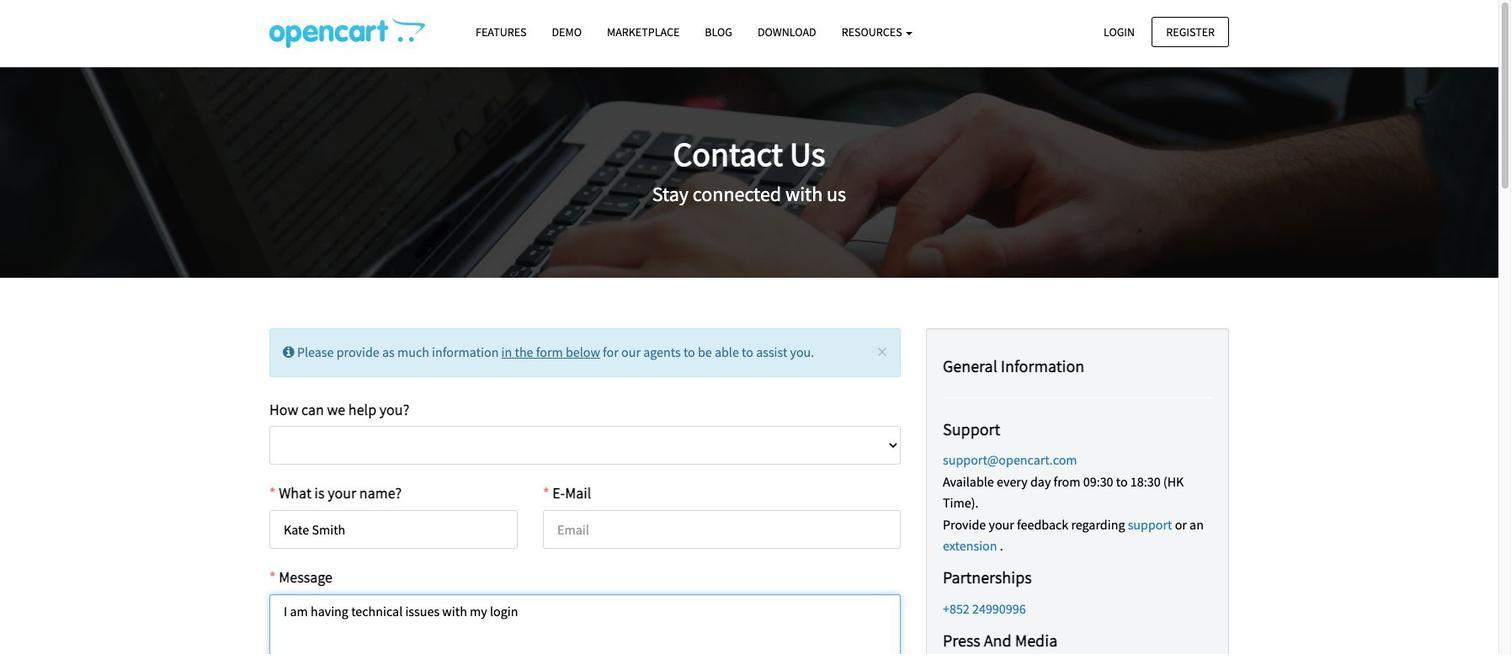 Task type: vqa. For each thing, say whether or not it's contained in the screenshot.
Info Circle image
yes



Task type: locate. For each thing, give the bounding box(es) containing it.
None text field
[[269, 594, 901, 654]]

Name text field
[[269, 510, 518, 549]]

info circle image
[[283, 345, 294, 359]]

Email text field
[[543, 510, 901, 549]]



Task type: describe. For each thing, give the bounding box(es) containing it.
opencart - contact image
[[269, 18, 425, 48]]



